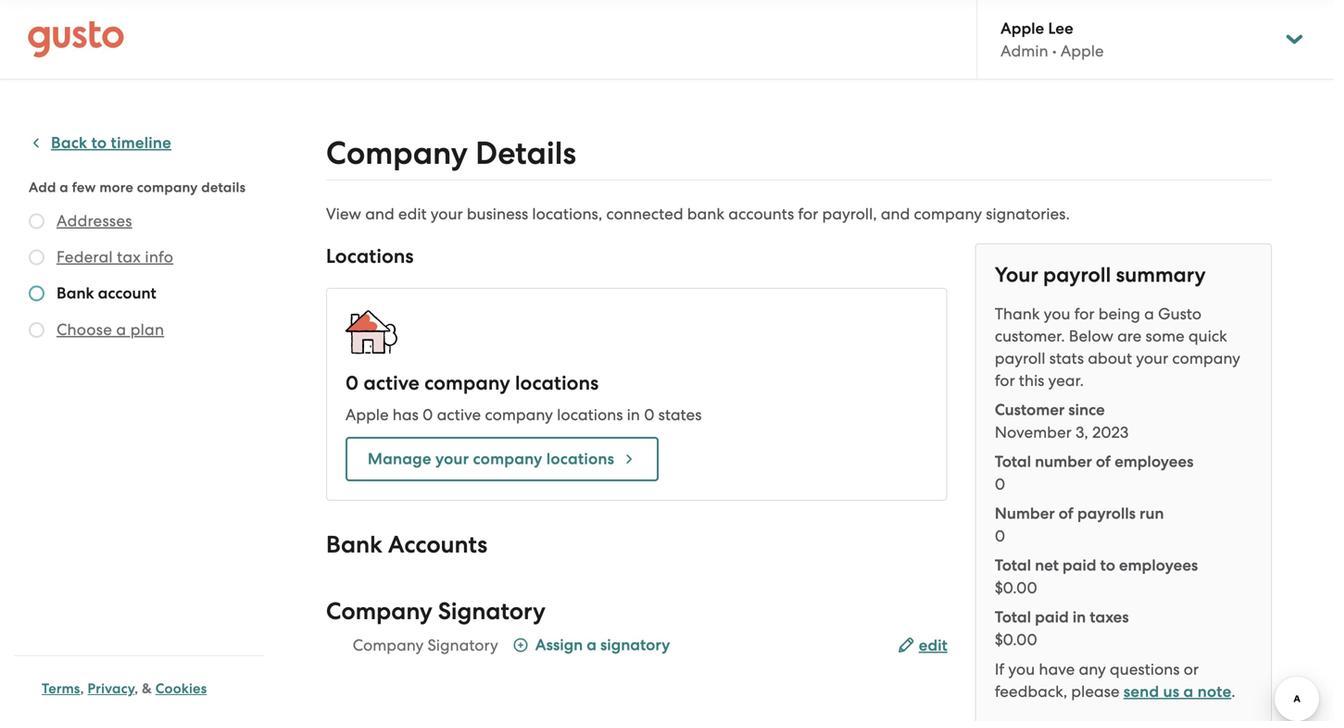 Task type: describe. For each thing, give the bounding box(es) containing it.
addresses
[[57, 212, 132, 230]]

company inside thank you for being a gusto customer. below are some quick payroll stats about your company for this year.
[[1173, 349, 1241, 368]]

taxes
[[1090, 608, 1129, 627]]

&
[[142, 681, 152, 698]]

info
[[145, 248, 173, 266]]

customer.
[[995, 327, 1065, 346]]

list containing customer since
[[995, 399, 1253, 652]]

1 vertical spatial company
[[326, 598, 433, 627]]

0 vertical spatial company
[[326, 135, 468, 172]]

being
[[1099, 305, 1141, 323]]

account
[[98, 284, 156, 303]]

.
[[1232, 683, 1236, 702]]

number
[[1035, 453, 1093, 472]]

run
[[1140, 505, 1165, 524]]

assign a signatory
[[536, 636, 670, 655]]

locations for manage your company locations
[[547, 450, 615, 469]]

back to timeline
[[51, 133, 171, 152]]

thank you for being a gusto customer. below are some quick payroll stats about your company for this year.
[[995, 305, 1241, 390]]

0 inside number of payrolls run 0
[[995, 527, 1006, 546]]

edit button
[[899, 635, 948, 658]]

total for total net paid to employees
[[995, 557, 1032, 576]]

3 check image from the top
[[29, 286, 44, 302]]

employees inside total number of employees 0
[[1115, 453, 1194, 472]]

0 vertical spatial payroll
[[1044, 263, 1112, 288]]

company details
[[326, 135, 576, 172]]

bank account
[[57, 284, 156, 303]]

stats
[[1050, 349, 1084, 368]]

apple lee admin • apple
[[1001, 19, 1104, 60]]

cookies
[[155, 681, 207, 698]]

bank
[[687, 205, 725, 223]]

this
[[1019, 372, 1045, 390]]

federal tax info button
[[57, 246, 173, 268]]

apple for has
[[346, 406, 389, 424]]

paid inside the total paid in taxes $0.00
[[1035, 608, 1069, 627]]

questions
[[1110, 661, 1180, 679]]

3,
[[1076, 424, 1089, 442]]

customer
[[995, 401, 1065, 420]]

$0.00 inside the total paid in taxes $0.00
[[995, 631, 1038, 650]]

please
[[1072, 683, 1120, 702]]

net
[[1035, 557, 1059, 576]]

plan
[[130, 321, 164, 339]]

details
[[201, 179, 246, 196]]

view
[[326, 205, 361, 223]]

check image for federal tax info
[[29, 250, 44, 266]]

you for if
[[1009, 661, 1035, 679]]

a for assign a signatory
[[587, 636, 597, 655]]

0 active company locations
[[346, 372, 599, 395]]

few
[[72, 179, 96, 196]]

1 vertical spatial locations
[[557, 406, 623, 424]]

total for total number of employees
[[995, 453, 1032, 472]]

feedback,
[[995, 683, 1068, 702]]

number of payrolls run 0
[[995, 505, 1165, 546]]

1 and from the left
[[365, 205, 395, 223]]

edit inside button
[[919, 637, 948, 656]]

manage your company locations
[[368, 450, 615, 469]]

year.
[[1049, 372, 1084, 390]]

you for thank
[[1044, 305, 1071, 323]]

send
[[1124, 683, 1160, 702]]

of inside total number of employees 0
[[1096, 453, 1111, 472]]

november
[[995, 424, 1072, 442]]

has
[[393, 406, 419, 424]]

in inside the total paid in taxes $0.00
[[1073, 608, 1086, 627]]

send us a note link
[[1124, 683, 1232, 702]]

bank account list
[[29, 210, 257, 345]]

privacy
[[88, 681, 135, 698]]

choose a plan
[[57, 321, 164, 339]]

connected
[[606, 205, 684, 223]]

add a few more company details
[[29, 179, 246, 196]]

since
[[1069, 401, 1105, 420]]

federal tax info
[[57, 248, 173, 266]]

company left "signatories."
[[914, 205, 982, 223]]

assign
[[536, 636, 583, 655]]

lee
[[1049, 19, 1074, 38]]

your payroll summary
[[995, 263, 1206, 288]]

cookies button
[[155, 678, 207, 701]]

bank accounts
[[326, 532, 488, 560]]

or
[[1184, 661, 1199, 679]]

accounts
[[729, 205, 794, 223]]

1 vertical spatial company signatory
[[353, 637, 498, 655]]

locations
[[326, 245, 414, 268]]

timeline
[[111, 133, 171, 152]]

terms
[[42, 681, 80, 698]]

assign a signatory button
[[513, 635, 670, 659]]

any
[[1079, 661, 1106, 679]]

terms link
[[42, 681, 80, 698]]

have
[[1039, 661, 1075, 679]]

locations,
[[532, 205, 603, 223]]

summary
[[1116, 263, 1206, 288]]

terms , privacy , & cookies
[[42, 681, 207, 698]]

below
[[1069, 327, 1114, 346]]

check image for addresses
[[29, 214, 44, 229]]

$0.00 inside total net paid to employees $0.00
[[995, 579, 1038, 598]]

2 and from the left
[[881, 205, 910, 223]]

of inside number of payrolls run 0
[[1059, 505, 1074, 524]]



Task type: locate. For each thing, give the bounding box(es) containing it.
1 vertical spatial edit
[[919, 637, 948, 656]]

1 horizontal spatial edit
[[919, 637, 948, 656]]

1 , from the left
[[80, 681, 84, 698]]

locations up apple has 0 active company locations in 0 states
[[515, 372, 599, 395]]

about
[[1088, 349, 1133, 368]]

company
[[326, 135, 468, 172], [326, 598, 433, 627], [353, 637, 424, 655]]

a left few
[[60, 179, 68, 196]]

employees up run
[[1115, 453, 1194, 472]]

2 horizontal spatial for
[[1075, 305, 1095, 323]]

0 horizontal spatial and
[[365, 205, 395, 223]]

admin
[[1001, 41, 1049, 60]]

in left the states
[[627, 406, 640, 424]]

you right if
[[1009, 661, 1035, 679]]

company right more
[[137, 179, 198, 196]]

add
[[29, 179, 56, 196]]

payrolls
[[1078, 505, 1136, 524]]

if you have any questions or feedback, please
[[995, 661, 1199, 702]]

privacy link
[[88, 681, 135, 698]]

locations
[[515, 372, 599, 395], [557, 406, 623, 424], [547, 450, 615, 469]]

quick
[[1189, 327, 1228, 346]]

your down some
[[1136, 349, 1169, 368]]

1 horizontal spatial apple
[[1001, 19, 1045, 38]]

company down apple has 0 active company locations in 0 states
[[473, 450, 543, 469]]

apple left has
[[346, 406, 389, 424]]

employees inside total net paid to employees $0.00
[[1120, 557, 1199, 576]]

1 horizontal spatial ,
[[135, 681, 138, 698]]

1 vertical spatial bank
[[326, 532, 383, 560]]

for up below
[[1075, 305, 1095, 323]]

1 vertical spatial employees
[[1120, 557, 1199, 576]]

0 vertical spatial locations
[[515, 372, 599, 395]]

2023
[[1093, 424, 1129, 442]]

0 vertical spatial signatory
[[438, 598, 546, 627]]

1 vertical spatial payroll
[[995, 349, 1046, 368]]

to inside total net paid to employees $0.00
[[1101, 557, 1116, 576]]

of left payrolls
[[1059, 505, 1074, 524]]

apple for lee
[[1001, 19, 1045, 38]]

signatory left module__icon___go7vc
[[428, 637, 498, 655]]

total down november on the right
[[995, 453, 1032, 472]]

0 vertical spatial edit
[[398, 205, 427, 223]]

active down 0 active company locations
[[437, 406, 481, 424]]

business
[[467, 205, 529, 223]]

1 horizontal spatial to
[[1101, 557, 1116, 576]]

0 horizontal spatial for
[[798, 205, 819, 223]]

0 vertical spatial bank
[[57, 284, 94, 303]]

back to timeline button
[[29, 132, 171, 154]]

0 vertical spatial your
[[431, 205, 463, 223]]

home image
[[28, 21, 124, 58]]

1 vertical spatial check image
[[29, 250, 44, 266]]

of
[[1096, 453, 1111, 472], [1059, 505, 1074, 524]]

2 total from the top
[[995, 557, 1032, 576]]

signatory
[[601, 636, 670, 655]]

2 vertical spatial locations
[[547, 450, 615, 469]]

$0.00
[[995, 579, 1038, 598], [995, 631, 1038, 650]]

in left taxes
[[1073, 608, 1086, 627]]

0 vertical spatial to
[[91, 133, 107, 152]]

send us a note .
[[1124, 683, 1236, 702]]

a
[[60, 179, 68, 196], [1145, 305, 1155, 323], [116, 321, 126, 339], [587, 636, 597, 655], [1184, 683, 1194, 702]]

1 vertical spatial your
[[1136, 349, 1169, 368]]

paid down the net
[[1035, 608, 1069, 627]]

a up some
[[1145, 305, 1155, 323]]

total inside total net paid to employees $0.00
[[995, 557, 1032, 576]]

1 vertical spatial for
[[1075, 305, 1095, 323]]

for left this on the bottom
[[995, 372, 1015, 390]]

•
[[1053, 41, 1057, 60]]

if
[[995, 661, 1005, 679]]

apple has 0 active company locations in 0 states
[[346, 406, 702, 424]]

1 check image from the top
[[29, 214, 44, 229]]

0 horizontal spatial bank
[[57, 284, 94, 303]]

total inside total number of employees 0
[[995, 453, 1032, 472]]

1 horizontal spatial in
[[1073, 608, 1086, 627]]

0 horizontal spatial edit
[[398, 205, 427, 223]]

2 vertical spatial your
[[436, 450, 469, 469]]

0 vertical spatial employees
[[1115, 453, 1194, 472]]

0 vertical spatial apple
[[1001, 19, 1045, 38]]

apple up admin
[[1001, 19, 1045, 38]]

bank left accounts
[[326, 532, 383, 560]]

2 , from the left
[[135, 681, 138, 698]]

us
[[1164, 683, 1180, 702]]

1 vertical spatial signatory
[[428, 637, 498, 655]]

check image down add
[[29, 214, 44, 229]]

payroll up 'being'
[[1044, 263, 1112, 288]]

1 horizontal spatial bank
[[326, 532, 383, 560]]

1 vertical spatial active
[[437, 406, 481, 424]]

0 vertical spatial you
[[1044, 305, 1071, 323]]

total for total paid in taxes
[[995, 608, 1032, 627]]

your right manage
[[436, 450, 469, 469]]

to down number of payrolls run 0
[[1101, 557, 1116, 576]]

0 horizontal spatial to
[[91, 133, 107, 152]]

1 vertical spatial you
[[1009, 661, 1035, 679]]

, left 'privacy' link
[[80, 681, 84, 698]]

1 vertical spatial paid
[[1035, 608, 1069, 627]]

1 vertical spatial total
[[995, 557, 1032, 576]]

addresses button
[[57, 210, 132, 232]]

paid
[[1063, 557, 1097, 576], [1035, 608, 1069, 627]]

federal
[[57, 248, 113, 266]]

some
[[1146, 327, 1185, 346]]

details
[[476, 135, 576, 172]]

check image up check image
[[29, 286, 44, 302]]

0 horizontal spatial ,
[[80, 681, 84, 698]]

0 inside total number of employees 0
[[995, 475, 1006, 494]]

list
[[995, 399, 1253, 652]]

your inside thank you for being a gusto customer. below are some quick payroll stats about your company for this year.
[[1136, 349, 1169, 368]]

total up if
[[995, 608, 1032, 627]]

0 horizontal spatial active
[[364, 372, 420, 395]]

0 vertical spatial active
[[364, 372, 420, 395]]

signatories.
[[986, 205, 1070, 223]]

total inside the total paid in taxes $0.00
[[995, 608, 1032, 627]]

2 vertical spatial for
[[995, 372, 1015, 390]]

company up manage your company locations link
[[485, 406, 553, 424]]

1 $0.00 from the top
[[995, 579, 1038, 598]]

to
[[91, 133, 107, 152], [1101, 557, 1116, 576]]

1 vertical spatial of
[[1059, 505, 1074, 524]]

of down 2023
[[1096, 453, 1111, 472]]

for left payroll,
[[798, 205, 819, 223]]

total paid in taxes $0.00
[[995, 608, 1129, 650]]

company down quick
[[1173, 349, 1241, 368]]

you
[[1044, 305, 1071, 323], [1009, 661, 1035, 679]]

more
[[99, 179, 133, 196]]

a for choose a plan
[[116, 321, 126, 339]]

signatory
[[438, 598, 546, 627], [428, 637, 498, 655]]

2 vertical spatial check image
[[29, 286, 44, 302]]

a right the "assign"
[[587, 636, 597, 655]]

0 vertical spatial in
[[627, 406, 640, 424]]

1 horizontal spatial and
[[881, 205, 910, 223]]

back
[[51, 133, 87, 152]]

a inside list
[[116, 321, 126, 339]]

locations inside manage your company locations link
[[547, 450, 615, 469]]

check image left "federal"
[[29, 250, 44, 266]]

2 horizontal spatial apple
[[1061, 41, 1104, 60]]

locations left the states
[[557, 406, 623, 424]]

bank up choose
[[57, 284, 94, 303]]

and right payroll,
[[881, 205, 910, 223]]

$0.00 down the net
[[995, 579, 1038, 598]]

0 vertical spatial company signatory
[[326, 598, 546, 627]]

check image
[[29, 214, 44, 229], [29, 250, 44, 266], [29, 286, 44, 302]]

and right view
[[365, 205, 395, 223]]

0 horizontal spatial in
[[627, 406, 640, 424]]

are
[[1118, 327, 1142, 346]]

2 $0.00 from the top
[[995, 631, 1038, 650]]

gusto
[[1159, 305, 1202, 323]]

paid right the net
[[1063, 557, 1097, 576]]

total net paid to employees $0.00
[[995, 557, 1199, 598]]

active
[[364, 372, 420, 395], [437, 406, 481, 424]]

bank inside list
[[57, 284, 94, 303]]

1 horizontal spatial active
[[437, 406, 481, 424]]

company
[[137, 179, 198, 196], [914, 205, 982, 223], [1173, 349, 1241, 368], [425, 372, 510, 395], [485, 406, 553, 424], [473, 450, 543, 469]]

choose a plan button
[[57, 319, 164, 341]]

0 horizontal spatial of
[[1059, 505, 1074, 524]]

1 total from the top
[[995, 453, 1032, 472]]

0 vertical spatial for
[[798, 205, 819, 223]]

$0.00 up if
[[995, 631, 1038, 650]]

locations for 0 active company locations
[[515, 372, 599, 395]]

0 horizontal spatial you
[[1009, 661, 1035, 679]]

and
[[365, 205, 395, 223], [881, 205, 910, 223]]

1 horizontal spatial of
[[1096, 453, 1111, 472]]

manage your company locations link
[[346, 437, 659, 482]]

2 vertical spatial total
[[995, 608, 1032, 627]]

you up customer.
[[1044, 305, 1071, 323]]

1 vertical spatial apple
[[1061, 41, 1104, 60]]

thank
[[995, 305, 1040, 323]]

0
[[346, 372, 359, 395], [423, 406, 433, 424], [644, 406, 655, 424], [995, 475, 1006, 494], [995, 527, 1006, 546]]

total number of employees 0
[[995, 453, 1194, 494]]

2 check image from the top
[[29, 250, 44, 266]]

1 vertical spatial $0.00
[[995, 631, 1038, 650]]

0 vertical spatial of
[[1096, 453, 1111, 472]]

active up has
[[364, 372, 420, 395]]

bank for bank accounts
[[326, 532, 383, 560]]

module__icon___go7vc image
[[513, 639, 528, 653]]

payroll,
[[823, 205, 877, 223]]

your left business
[[431, 205, 463, 223]]

apple
[[1001, 19, 1045, 38], [1061, 41, 1104, 60], [346, 406, 389, 424]]

note
[[1198, 683, 1232, 702]]

2 vertical spatial company
[[353, 637, 424, 655]]

your
[[995, 263, 1039, 288]]

to right back
[[91, 133, 107, 152]]

number
[[995, 505, 1055, 524]]

apple right •
[[1061, 41, 1104, 60]]

a left plan
[[116, 321, 126, 339]]

1 vertical spatial in
[[1073, 608, 1086, 627]]

a for add a few more company details
[[60, 179, 68, 196]]

employees
[[1115, 453, 1194, 472], [1120, 557, 1199, 576]]

choose
[[57, 321, 112, 339]]

signatory up module__icon___go7vc
[[438, 598, 546, 627]]

0 vertical spatial total
[[995, 453, 1032, 472]]

1 horizontal spatial you
[[1044, 305, 1071, 323]]

locations down apple has 0 active company locations in 0 states
[[547, 450, 615, 469]]

you inside thank you for being a gusto customer. below are some quick payroll stats about your company for this year.
[[1044, 305, 1071, 323]]

0 vertical spatial check image
[[29, 214, 44, 229]]

a inside thank you for being a gusto customer. below are some quick payroll stats about your company for this year.
[[1145, 305, 1155, 323]]

total left the net
[[995, 557, 1032, 576]]

paid inside total net paid to employees $0.00
[[1063, 557, 1097, 576]]

check image
[[29, 323, 44, 338]]

payroll down customer.
[[995, 349, 1046, 368]]

company signatory
[[326, 598, 546, 627], [353, 637, 498, 655]]

customer since november 3, 2023
[[995, 401, 1129, 442]]

to inside back to timeline button
[[91, 133, 107, 152]]

bank for bank account
[[57, 284, 94, 303]]

view and edit your business locations, connected bank accounts for payroll, and company signatories.
[[326, 205, 1070, 223]]

accounts
[[388, 532, 488, 560]]

3 total from the top
[[995, 608, 1032, 627]]

2 vertical spatial apple
[[346, 406, 389, 424]]

you inside if you have any questions or feedback, please
[[1009, 661, 1035, 679]]

0 horizontal spatial apple
[[346, 406, 389, 424]]

employees down run
[[1120, 557, 1199, 576]]

payroll inside thank you for being a gusto customer. below are some quick payroll stats about your company for this year.
[[995, 349, 1046, 368]]

company up apple has 0 active company locations in 0 states
[[425, 372, 510, 395]]

a right us
[[1184, 683, 1194, 702]]

0 vertical spatial $0.00
[[995, 579, 1038, 598]]

,
[[80, 681, 84, 698], [135, 681, 138, 698]]

1 vertical spatial to
[[1101, 557, 1116, 576]]

states
[[659, 406, 702, 424]]

1 horizontal spatial for
[[995, 372, 1015, 390]]

0 vertical spatial paid
[[1063, 557, 1097, 576]]

, left &
[[135, 681, 138, 698]]



Task type: vqa. For each thing, say whether or not it's contained in the screenshot.
of within the 'Number of payrolls run 0'
yes



